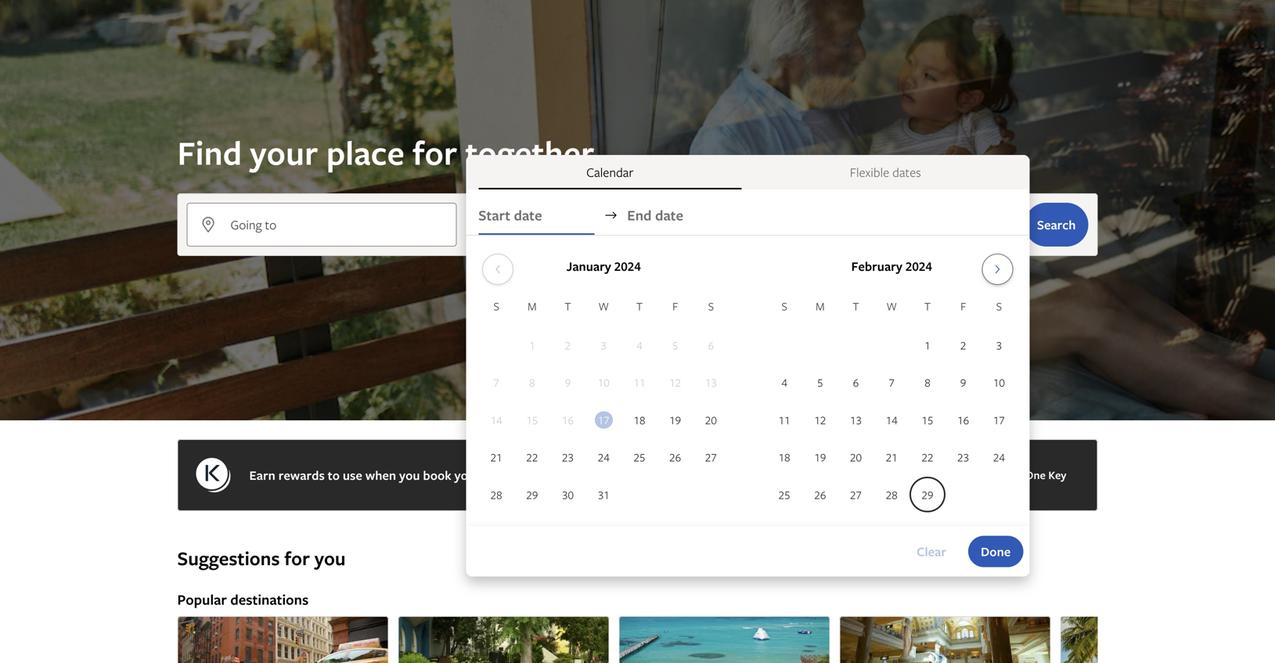 Task type: locate. For each thing, give the bounding box(es) containing it.
0 horizontal spatial your
[[250, 130, 318, 175]]

0 horizontal spatial 22
[[527, 450, 538, 465]]

25
[[634, 450, 646, 465], [779, 487, 791, 502]]

0 horizontal spatial 27
[[706, 450, 717, 465]]

february 2024
[[852, 258, 933, 275]]

earn rewards to use when you book your next getaway on vrbo, expedia, and hotels.com
[[249, 467, 752, 484]]

13 inside button
[[851, 413, 862, 428]]

11 button
[[767, 402, 803, 438]]

earn
[[249, 467, 276, 484]]

2 22 from the left
[[922, 450, 934, 465]]

1 16 from the left
[[562, 413, 574, 428]]

destinations
[[230, 590, 309, 609]]

0 vertical spatial 18
[[634, 413, 646, 428]]

1 horizontal spatial 2
[[961, 338, 967, 353]]

1 horizontal spatial 11
[[779, 413, 791, 428]]

30 button
[[550, 477, 586, 513]]

1 15 from the left
[[527, 413, 538, 428]]

0 horizontal spatial 14
[[491, 413, 503, 428]]

date for end date
[[656, 206, 684, 225]]

23
[[562, 450, 574, 465], [958, 450, 970, 465]]

2 3 from the left
[[997, 338, 1003, 353]]

27 for the leftmost 27 button
[[706, 450, 717, 465]]

1 horizontal spatial 2024
[[906, 258, 933, 275]]

19 up the and
[[670, 413, 682, 428]]

24 button up 31 'button'
[[586, 440, 622, 475]]

28 down 14 button
[[886, 487, 898, 502]]

1 22 button from the left
[[515, 440, 550, 475]]

13
[[706, 375, 717, 390], [851, 413, 862, 428]]

2 8 from the left
[[925, 375, 931, 390]]

18 right today element
[[634, 413, 646, 428]]

0 vertical spatial 5
[[673, 338, 679, 353]]

your inside wizard region
[[250, 130, 318, 175]]

1 28 from the left
[[491, 487, 503, 502]]

17 right 16 button
[[994, 413, 1006, 428]]

expedia,
[[613, 467, 660, 484]]

1 date from the left
[[514, 206, 542, 225]]

6 inside button
[[854, 375, 859, 390]]

previous month image
[[489, 263, 507, 276]]

15
[[527, 413, 538, 428], [922, 413, 934, 428]]

13 button
[[839, 402, 874, 438]]

3 up today element
[[601, 338, 607, 353]]

0 horizontal spatial f
[[673, 299, 678, 314]]

t down january 2024
[[637, 299, 643, 314]]

w for january
[[599, 299, 609, 314]]

23 up on
[[562, 450, 574, 465]]

0 vertical spatial 4
[[637, 338, 643, 353]]

18
[[634, 413, 646, 428], [779, 450, 791, 465]]

11 inside 11 button
[[779, 413, 791, 428]]

1 horizontal spatial 25 button
[[767, 477, 803, 513]]

w down february 2024
[[887, 299, 898, 314]]

end date button
[[628, 196, 743, 235]]

26 up the and
[[670, 450, 682, 465]]

w inside january 2024 element
[[599, 299, 609, 314]]

2024 for january 2024
[[615, 258, 641, 275]]

0 horizontal spatial 23 button
[[550, 440, 586, 475]]

15 right 14 button
[[922, 413, 934, 428]]

date right start
[[514, 206, 542, 225]]

t down january
[[565, 299, 571, 314]]

7
[[494, 375, 500, 390], [889, 375, 895, 390]]

18 button right today element
[[622, 402, 658, 438]]

11
[[634, 375, 646, 390], [779, 413, 791, 428]]

16 left today element
[[562, 413, 574, 428]]

14 inside january 2024 element
[[491, 413, 503, 428]]

13 inside january 2024 element
[[706, 375, 717, 390]]

19 down the 12 button
[[815, 450, 827, 465]]

26 down the 12 button
[[815, 487, 827, 502]]

1 vertical spatial 13
[[851, 413, 862, 428]]

2 24 from the left
[[994, 450, 1006, 465]]

1 14 from the left
[[491, 413, 503, 428]]

20
[[706, 413, 717, 428], [851, 450, 862, 465]]

15 up the getaway
[[527, 413, 538, 428]]

19 inside february 2024 element
[[815, 450, 827, 465]]

calendar link
[[479, 155, 742, 190]]

12
[[670, 375, 682, 390], [815, 413, 827, 428]]

26 for the leftmost 26 button
[[670, 450, 682, 465]]

2 9 from the left
[[961, 375, 967, 390]]

1 vertical spatial 20
[[851, 450, 862, 465]]

28 inside january 2024 element
[[491, 487, 503, 502]]

w inside february 2024 element
[[887, 299, 898, 314]]

1 horizontal spatial for
[[413, 130, 458, 175]]

for right place
[[413, 130, 458, 175]]

1 horizontal spatial 17
[[994, 413, 1006, 428]]

18 inside january 2024 element
[[634, 413, 646, 428]]

soho - tribeca which includes street scenes and a city image
[[177, 616, 389, 663]]

2 date from the left
[[656, 206, 684, 225]]

8 button
[[910, 365, 946, 401]]

2 14 from the left
[[886, 413, 898, 428]]

1 vertical spatial 25
[[779, 487, 791, 502]]

26
[[670, 450, 682, 465], [815, 487, 827, 502]]

0 horizontal spatial 9
[[565, 375, 571, 390]]

20 down 13 button
[[851, 450, 862, 465]]

1 17 from the left
[[598, 413, 610, 428]]

2 16 from the left
[[958, 413, 970, 428]]

20 up hotels.com
[[706, 413, 717, 428]]

date for start date
[[514, 206, 542, 225]]

15 inside january 2024 element
[[527, 413, 538, 428]]

0 vertical spatial 6
[[709, 338, 714, 353]]

flexible dates link
[[754, 155, 1018, 190]]

1 horizontal spatial 3
[[997, 338, 1003, 353]]

28 button up the clear button
[[874, 477, 910, 513]]

21 for 2nd the 21 button from right
[[491, 450, 503, 465]]

2024 right february
[[906, 258, 933, 275]]

21 up next
[[491, 450, 503, 465]]

21 inside january 2024 element
[[491, 450, 503, 465]]

2 1 from the left
[[925, 338, 931, 353]]

28
[[491, 487, 503, 502], [886, 487, 898, 502]]

2024 right january
[[615, 258, 641, 275]]

21 button right book
[[479, 440, 515, 475]]

suggestions for you
[[177, 546, 346, 571]]

1 w from the left
[[599, 299, 609, 314]]

10 inside january 2024 element
[[598, 375, 610, 390]]

16 inside button
[[958, 413, 970, 428]]

0 horizontal spatial 2024
[[615, 258, 641, 275]]

1 horizontal spatial 1
[[925, 338, 931, 353]]

22 button
[[515, 440, 550, 475], [910, 440, 946, 475]]

0 horizontal spatial 3
[[601, 338, 607, 353]]

1 horizontal spatial 19
[[815, 450, 827, 465]]

january
[[567, 258, 612, 275]]

1 horizontal spatial 10
[[994, 375, 1006, 390]]

1 9 from the left
[[565, 375, 571, 390]]

24 down 17 button
[[994, 450, 1006, 465]]

0 horizontal spatial 16
[[562, 413, 574, 428]]

w
[[599, 299, 609, 314], [887, 299, 898, 314]]

14 right 13 button
[[886, 413, 898, 428]]

date
[[514, 206, 542, 225], [656, 206, 684, 225]]

you
[[399, 467, 420, 484], [315, 546, 346, 571]]

24 button down 17 button
[[982, 440, 1018, 475]]

16 right 15 button
[[958, 413, 970, 428]]

13 right the 12 button
[[851, 413, 862, 428]]

2024 for february 2024
[[906, 258, 933, 275]]

8 inside january 2024 element
[[530, 375, 535, 390]]

dates
[[893, 164, 922, 181]]

1 horizontal spatial 21 button
[[874, 440, 910, 475]]

start date button
[[479, 196, 595, 235]]

4
[[637, 338, 643, 353], [782, 375, 788, 390]]

1 horizontal spatial w
[[887, 299, 898, 314]]

27 inside february 2024 element
[[851, 487, 862, 502]]

2 f from the left
[[961, 299, 967, 314]]

3 s from the left
[[782, 299, 788, 314]]

13 left 4 "button"
[[706, 375, 717, 390]]

0 vertical spatial 19
[[670, 413, 682, 428]]

24
[[598, 450, 610, 465], [994, 450, 1006, 465]]

27 button
[[694, 440, 729, 475], [839, 477, 874, 513]]

0 horizontal spatial 18 button
[[622, 402, 658, 438]]

5 inside button
[[818, 375, 824, 390]]

1 8 from the left
[[530, 375, 535, 390]]

0 horizontal spatial 4
[[637, 338, 643, 353]]

3 button
[[982, 327, 1018, 363]]

27
[[706, 450, 717, 465], [851, 487, 862, 502]]

23 button
[[550, 440, 586, 475], [946, 440, 982, 475]]

0 horizontal spatial 10
[[598, 375, 610, 390]]

29 down the getaway
[[527, 487, 538, 502]]

1 3 from the left
[[601, 338, 607, 353]]

0 horizontal spatial 29 button
[[515, 477, 550, 513]]

1 horizontal spatial date
[[656, 206, 684, 225]]

16
[[562, 413, 574, 428], [958, 413, 970, 428]]

f inside january 2024 element
[[673, 299, 678, 314]]

1 horizontal spatial 28 button
[[874, 477, 910, 513]]

t
[[565, 299, 571, 314], [637, 299, 643, 314], [853, 299, 860, 314], [925, 299, 931, 314]]

today element
[[595, 411, 613, 429]]

10 right 9 button on the bottom
[[994, 375, 1006, 390]]

26 for rightmost 26 button
[[815, 487, 827, 502]]

0 horizontal spatial 29
[[527, 487, 538, 502]]

1 vertical spatial 26
[[815, 487, 827, 502]]

1 vertical spatial 26 button
[[803, 477, 839, 513]]

25 inside january 2024 element
[[634, 450, 646, 465]]

february 2024 element
[[767, 298, 1018, 514]]

1 f from the left
[[673, 299, 678, 314]]

0 vertical spatial your
[[250, 130, 318, 175]]

0 horizontal spatial 13
[[706, 375, 717, 390]]

19 button up the and
[[658, 402, 694, 438]]

0 vertical spatial 25
[[634, 450, 646, 465]]

19 inside january 2024 element
[[670, 413, 682, 428]]

2 10 from the left
[[994, 375, 1006, 390]]

15 inside 15 button
[[922, 413, 934, 428]]

6 inside january 2024 element
[[709, 338, 714, 353]]

application containing january 2024
[[479, 247, 1018, 514]]

5 inside january 2024 element
[[673, 338, 679, 353]]

georgetown - foggy bottom showing a house, a city and street scenes image
[[398, 616, 610, 663]]

1 horizontal spatial 25
[[779, 487, 791, 502]]

next month image
[[989, 263, 1008, 276]]

when
[[366, 467, 396, 484]]

w down january 2024
[[599, 299, 609, 314]]

search
[[1038, 216, 1077, 233]]

recently viewed region
[[168, 521, 1108, 546]]

2024
[[615, 258, 641, 275], [906, 258, 933, 275]]

1 horizontal spatial 22
[[922, 450, 934, 465]]

2 15 from the left
[[922, 413, 934, 428]]

start date
[[479, 206, 542, 225]]

wizard region
[[0, 0, 1276, 577]]

25 button right hotels.com
[[767, 477, 803, 513]]

1 horizontal spatial 14
[[886, 413, 898, 428]]

tab list inside wizard region
[[466, 155, 1030, 190]]

1 horizontal spatial 24
[[994, 450, 1006, 465]]

22 inside january 2024 element
[[527, 450, 538, 465]]

14
[[491, 413, 503, 428], [886, 413, 898, 428]]

2 29 from the left
[[922, 487, 934, 502]]

20 button down 13 button
[[839, 440, 874, 475]]

25 button left the and
[[622, 440, 658, 475]]

0 vertical spatial 11
[[634, 375, 646, 390]]

1 vertical spatial 4
[[782, 375, 788, 390]]

19
[[670, 413, 682, 428], [815, 450, 827, 465]]

21 button
[[479, 440, 515, 475], [874, 440, 910, 475]]

1 21 from the left
[[491, 450, 503, 465]]

for
[[413, 130, 458, 175], [285, 546, 310, 571]]

21 down 14 button
[[886, 450, 898, 465]]

1 horizontal spatial 20 button
[[839, 440, 874, 475]]

18 down 11 button
[[779, 450, 791, 465]]

0 horizontal spatial w
[[599, 299, 609, 314]]

1 23 from the left
[[562, 450, 574, 465]]

28 button
[[479, 477, 515, 513], [874, 477, 910, 513]]

22 button inside january 2024 element
[[515, 440, 550, 475]]

19 for top 19 button
[[670, 413, 682, 428]]

2
[[565, 338, 571, 353], [961, 338, 967, 353]]

tab list containing calendar
[[466, 155, 1030, 190]]

0 vertical spatial 27 button
[[694, 440, 729, 475]]

22 down 15 button
[[922, 450, 934, 465]]

14 button
[[874, 402, 910, 438]]

1 22 from the left
[[527, 450, 538, 465]]

0 horizontal spatial 18
[[634, 413, 646, 428]]

1 horizontal spatial f
[[961, 299, 967, 314]]

application inside wizard region
[[479, 247, 1018, 514]]

29 button up clear
[[910, 477, 946, 513]]

7 inside january 2024 element
[[494, 375, 500, 390]]

29 inside february 2024 element
[[922, 487, 934, 502]]

0 horizontal spatial 23
[[562, 450, 574, 465]]

18 button down 11 button
[[767, 440, 803, 475]]

23 down 16 button
[[958, 450, 970, 465]]

1 vertical spatial 27
[[851, 487, 862, 502]]

1 vertical spatial 27 button
[[839, 477, 874, 513]]

1 horizontal spatial m
[[816, 299, 825, 314]]

29 button left "30"
[[515, 477, 550, 513]]

on
[[562, 467, 576, 484]]

0 horizontal spatial 6
[[709, 338, 714, 353]]

your
[[250, 130, 318, 175], [455, 467, 481, 484]]

1 horizontal spatial 22 button
[[910, 440, 946, 475]]

21 button down 14 button
[[874, 440, 910, 475]]

1 1 from the left
[[530, 338, 535, 353]]

18 button
[[622, 402, 658, 438], [767, 440, 803, 475]]

0 horizontal spatial 17
[[598, 413, 610, 428]]

1
[[530, 338, 535, 353], [925, 338, 931, 353]]

28 button right book
[[479, 477, 515, 513]]

book
[[423, 467, 452, 484]]

9 button
[[946, 365, 982, 401]]

22 up the getaway
[[527, 450, 538, 465]]

29 up clear
[[922, 487, 934, 502]]

14 up next
[[491, 413, 503, 428]]

flexible dates
[[850, 164, 922, 181]]

1 29 from the left
[[527, 487, 538, 502]]

m inside january 2024 element
[[528, 299, 537, 314]]

4 s from the left
[[997, 299, 1003, 314]]

t up 1 "button"
[[925, 299, 931, 314]]

2 21 from the left
[[886, 450, 898, 465]]

29 button
[[515, 477, 550, 513], [910, 477, 946, 513]]

1 horizontal spatial 6
[[854, 375, 859, 390]]

0 horizontal spatial 2
[[565, 338, 571, 353]]

1 vertical spatial 19 button
[[803, 440, 839, 475]]

12 inside button
[[815, 413, 827, 428]]

use
[[343, 467, 363, 484]]

0 horizontal spatial 7
[[494, 375, 500, 390]]

2 23 from the left
[[958, 450, 970, 465]]

1 vertical spatial 12
[[815, 413, 827, 428]]

22 button down 15 button
[[910, 440, 946, 475]]

3 right 2 button
[[997, 338, 1003, 353]]

2 24 button from the left
[[982, 440, 1018, 475]]

23 button down 16 button
[[946, 440, 982, 475]]

19 button down the 12 button
[[803, 440, 839, 475]]

2 s from the left
[[709, 299, 714, 314]]

2 w from the left
[[887, 299, 898, 314]]

end date
[[628, 206, 684, 225]]

2 2024 from the left
[[906, 258, 933, 275]]

3
[[601, 338, 607, 353], [997, 338, 1003, 353]]

1 horizontal spatial 29
[[922, 487, 934, 502]]

28 down next
[[491, 487, 503, 502]]

1 horizontal spatial 12
[[815, 413, 827, 428]]

getaway
[[511, 467, 559, 484]]

t down february
[[853, 299, 860, 314]]

1 horizontal spatial 8
[[925, 375, 931, 390]]

18 inside february 2024 element
[[779, 450, 791, 465]]

2 28 from the left
[[886, 487, 898, 502]]

26 inside january 2024 element
[[670, 450, 682, 465]]

1 21 button from the left
[[479, 440, 515, 475]]

23 button up the 30 button
[[550, 440, 586, 475]]

0 horizontal spatial date
[[514, 206, 542, 225]]

w for february
[[887, 299, 898, 314]]

12 inside january 2024 element
[[670, 375, 682, 390]]

2 2 from the left
[[961, 338, 967, 353]]

26 inside february 2024 element
[[815, 487, 827, 502]]

21
[[491, 450, 503, 465], [886, 450, 898, 465]]

1 24 from the left
[[598, 450, 610, 465]]

1 horizontal spatial 23
[[958, 450, 970, 465]]

0 horizontal spatial 25 button
[[622, 440, 658, 475]]

0 horizontal spatial 24 button
[[586, 440, 622, 475]]

3 inside january 2024 element
[[601, 338, 607, 353]]

0 vertical spatial 18 button
[[622, 402, 658, 438]]

27 button right the and
[[694, 440, 729, 475]]

0 horizontal spatial 19 button
[[658, 402, 694, 438]]

21 inside february 2024 element
[[886, 450, 898, 465]]

0 horizontal spatial 22 button
[[515, 440, 550, 475]]

9 inside button
[[961, 375, 967, 390]]

1 horizontal spatial 7
[[889, 375, 895, 390]]

8
[[530, 375, 535, 390], [925, 375, 931, 390]]

0 horizontal spatial you
[[315, 546, 346, 571]]

22 button left on
[[515, 440, 550, 475]]

1 horizontal spatial 24 button
[[982, 440, 1018, 475]]

next
[[484, 467, 508, 484]]

1 m from the left
[[528, 299, 537, 314]]

for up destinations
[[285, 546, 310, 571]]

2 m from the left
[[816, 299, 825, 314]]

your right find
[[250, 130, 318, 175]]

find
[[177, 130, 242, 175]]

0 horizontal spatial 26
[[670, 450, 682, 465]]

12 button
[[803, 402, 839, 438]]

0 horizontal spatial 24
[[598, 450, 610, 465]]

2 29 button from the left
[[910, 477, 946, 513]]

0 horizontal spatial for
[[285, 546, 310, 571]]

2 7 from the left
[[889, 375, 895, 390]]

25 up expedia,
[[634, 450, 646, 465]]

6
[[709, 338, 714, 353], [854, 375, 859, 390]]

25 down 11 button
[[779, 487, 791, 502]]

1 7 from the left
[[494, 375, 500, 390]]

0 vertical spatial 12
[[670, 375, 682, 390]]

27 for right 27 button
[[851, 487, 862, 502]]

1 vertical spatial 6
[[854, 375, 859, 390]]

1 23 button from the left
[[550, 440, 586, 475]]

1 inside january 2024 element
[[530, 338, 535, 353]]

27 button down 13 button
[[839, 477, 874, 513]]

application
[[479, 247, 1018, 514]]

27 down 13 button
[[851, 487, 862, 502]]

0 horizontal spatial 25
[[634, 450, 646, 465]]

f
[[673, 299, 678, 314], [961, 299, 967, 314]]

0 horizontal spatial 26 button
[[658, 440, 694, 475]]

24 up vrbo,
[[598, 450, 610, 465]]

1 2024 from the left
[[615, 258, 641, 275]]

26 button
[[658, 440, 694, 475], [803, 477, 839, 513]]

17 button
[[982, 402, 1018, 438]]

0 vertical spatial 20
[[706, 413, 717, 428]]

6 button
[[839, 365, 874, 401]]

1 horizontal spatial 29 button
[[910, 477, 946, 513]]

tab list
[[466, 155, 1030, 190]]

1 10 from the left
[[598, 375, 610, 390]]

date right end
[[656, 206, 684, 225]]

m
[[528, 299, 537, 314], [816, 299, 825, 314]]

10
[[598, 375, 610, 390], [994, 375, 1006, 390]]

m inside february 2024 element
[[816, 299, 825, 314]]

27 up hotels.com
[[706, 450, 717, 465]]

10 up today element
[[598, 375, 610, 390]]

17 up vrbo,
[[598, 413, 610, 428]]

0 horizontal spatial 21
[[491, 450, 503, 465]]

0 horizontal spatial 20
[[706, 413, 717, 428]]

20 button up hotels.com
[[694, 402, 729, 438]]

27 inside january 2024 element
[[706, 450, 717, 465]]

2 17 from the left
[[994, 413, 1006, 428]]

2 23 button from the left
[[946, 440, 982, 475]]

30
[[562, 487, 574, 502]]

1 horizontal spatial 26
[[815, 487, 827, 502]]

your left next
[[455, 467, 481, 484]]

24 button
[[586, 440, 622, 475], [982, 440, 1018, 475]]

25 inside february 2024 element
[[779, 487, 791, 502]]

20 button
[[694, 402, 729, 438], [839, 440, 874, 475]]

1 vertical spatial 18
[[779, 450, 791, 465]]

1 horizontal spatial 9
[[961, 375, 967, 390]]

1 horizontal spatial 23 button
[[946, 440, 982, 475]]

1 vertical spatial 20 button
[[839, 440, 874, 475]]

19 for right 19 button
[[815, 450, 827, 465]]



Task type: vqa. For each thing, say whether or not it's contained in the screenshot.


Task type: describe. For each thing, give the bounding box(es) containing it.
popular destinations
[[177, 590, 309, 609]]

4 t from the left
[[925, 299, 931, 314]]

end
[[628, 206, 652, 225]]

9 inside january 2024 element
[[565, 375, 571, 390]]

1 button
[[910, 327, 946, 363]]

14 inside button
[[886, 413, 898, 428]]

0 horizontal spatial 27 button
[[694, 440, 729, 475]]

25 for 25 button to the bottom
[[779, 487, 791, 502]]

16 button
[[946, 402, 982, 438]]

22 inside february 2024 element
[[922, 450, 934, 465]]

2 21 button from the left
[[874, 440, 910, 475]]

31
[[598, 487, 610, 502]]

together
[[466, 130, 595, 175]]

february
[[852, 258, 903, 275]]

1 vertical spatial you
[[315, 546, 346, 571]]

10 inside 10 button
[[994, 375, 1006, 390]]

january 2024
[[567, 258, 641, 275]]

1 horizontal spatial 19 button
[[803, 440, 839, 475]]

1 2 from the left
[[565, 338, 571, 353]]

7 button
[[874, 365, 910, 401]]

to
[[328, 467, 340, 484]]

1 t from the left
[[565, 299, 571, 314]]

4 button
[[767, 365, 803, 401]]

clear
[[917, 543, 947, 561]]

m for february 2024
[[816, 299, 825, 314]]

place
[[326, 130, 405, 175]]

vrbo,
[[579, 467, 610, 484]]

2 22 button from the left
[[910, 440, 946, 475]]

3 t from the left
[[853, 299, 860, 314]]

1 28 button from the left
[[479, 477, 515, 513]]

las vegas featuring interior views image
[[840, 616, 1051, 663]]

f for january 2024
[[673, 299, 678, 314]]

10 button
[[982, 365, 1018, 401]]

3 inside button
[[997, 338, 1003, 353]]

suggestions
[[177, 546, 280, 571]]

11 inside january 2024 element
[[634, 375, 646, 390]]

25 for the topmost 25 button
[[634, 450, 646, 465]]

and
[[663, 467, 684, 484]]

1 horizontal spatial 20
[[851, 450, 862, 465]]

f for february 2024
[[961, 299, 967, 314]]

29 inside january 2024 element
[[527, 487, 538, 502]]

2 28 button from the left
[[874, 477, 910, 513]]

1 29 button from the left
[[515, 477, 550, 513]]

calendar
[[587, 164, 634, 181]]

hotels.com
[[687, 467, 752, 484]]

done button
[[969, 536, 1024, 568]]

16 inside january 2024 element
[[562, 413, 574, 428]]

1 inside "button"
[[925, 338, 931, 353]]

south beach featuring tropical scenes, general coastal views and a beach image
[[1061, 616, 1272, 663]]

1 horizontal spatial 26 button
[[803, 477, 839, 513]]

21 for 1st the 21 button from the right
[[886, 450, 898, 465]]

0 horizontal spatial 20 button
[[694, 402, 729, 438]]

search button
[[1025, 203, 1089, 247]]

4 inside "button"
[[782, 375, 788, 390]]

flexible
[[850, 164, 890, 181]]

7 inside button
[[889, 375, 895, 390]]

1 s from the left
[[494, 299, 500, 314]]

1 vertical spatial for
[[285, 546, 310, 571]]

popular
[[177, 590, 227, 609]]

28 inside february 2024 element
[[886, 487, 898, 502]]

1 vertical spatial 25 button
[[767, 477, 803, 513]]

31 button
[[586, 477, 622, 513]]

0 vertical spatial 19 button
[[658, 402, 694, 438]]

clear button
[[905, 536, 959, 568]]

for inside wizard region
[[413, 130, 458, 175]]

15 button
[[910, 402, 946, 438]]

1 vertical spatial your
[[455, 467, 481, 484]]

2 button
[[946, 327, 982, 363]]

2 inside button
[[961, 338, 967, 353]]

1 24 button from the left
[[586, 440, 622, 475]]

23 inside january 2024 element
[[562, 450, 574, 465]]

17 inside button
[[994, 413, 1006, 428]]

5 button
[[803, 365, 839, 401]]

done
[[981, 543, 1011, 561]]

23 inside february 2024 element
[[958, 450, 970, 465]]

0 vertical spatial 25 button
[[622, 440, 658, 475]]

start
[[479, 206, 511, 225]]

17 inside today element
[[598, 413, 610, 428]]

8 inside button
[[925, 375, 931, 390]]

1 horizontal spatial 27 button
[[839, 477, 874, 513]]

cancun which includes a sandy beach, landscape views and general coastal views image
[[619, 616, 831, 663]]

1 horizontal spatial 18 button
[[767, 440, 803, 475]]

rewards
[[279, 467, 325, 484]]

january 2024 element
[[479, 298, 729, 514]]

directional image
[[604, 208, 618, 222]]

m for january 2024
[[528, 299, 537, 314]]

2 t from the left
[[637, 299, 643, 314]]

0 vertical spatial you
[[399, 467, 420, 484]]

find your place for together
[[177, 130, 595, 175]]



